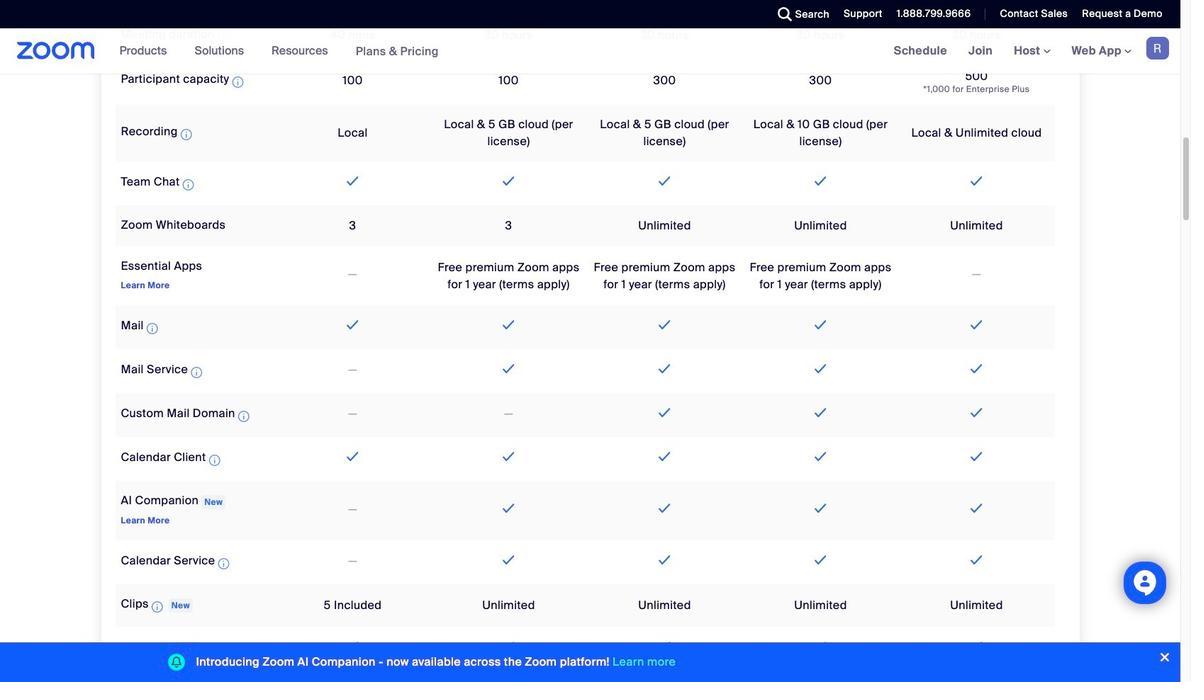 Task type: vqa. For each thing, say whether or not it's contained in the screenshot.
Personal Menu MENU
no



Task type: locate. For each thing, give the bounding box(es) containing it.
1 not included image from the top
[[346, 502, 360, 519]]

1 vertical spatial not included image
[[346, 554, 360, 571]]

recording image
[[181, 126, 192, 143]]

not included image
[[346, 267, 360, 284], [346, 362, 360, 379], [346, 406, 360, 423], [502, 406, 516, 423]]

application
[[121, 72, 246, 91], [121, 124, 195, 143], [121, 175, 197, 194], [121, 319, 161, 338], [121, 363, 205, 382], [121, 407, 252, 426], [121, 451, 223, 469], [121, 554, 232, 573], [121, 597, 193, 616], [121, 640, 198, 659]]

4 application from the top
[[121, 319, 161, 338]]

custom mail domain image
[[238, 408, 249, 425]]

10 application from the top
[[121, 640, 198, 659]]

6 application from the top
[[121, 407, 252, 426]]

not included image
[[346, 502, 360, 519], [346, 554, 360, 571]]

5 application from the top
[[121, 363, 205, 382]]

9 application from the top
[[121, 597, 193, 616]]

clips image
[[152, 599, 163, 616]]

calendar service image
[[218, 556, 229, 573]]

0 vertical spatial not included image
[[346, 502, 360, 519]]

included image
[[811, 173, 830, 190], [343, 317, 362, 334], [499, 317, 518, 334], [967, 317, 986, 334], [655, 361, 674, 378], [967, 361, 986, 378], [811, 405, 830, 422], [967, 405, 986, 422], [499, 449, 518, 466], [811, 449, 830, 466], [967, 449, 986, 466], [499, 501, 518, 518], [811, 501, 830, 518], [967, 501, 986, 518], [499, 553, 518, 570], [499, 639, 518, 656], [655, 639, 674, 656], [967, 639, 986, 656]]

banner
[[0, 28, 1181, 74]]

notes image
[[157, 642, 168, 659]]

3 application from the top
[[121, 175, 197, 194]]

mail service image
[[191, 364, 202, 381]]

product information navigation
[[109, 28, 449, 74]]

included image
[[343, 173, 362, 190], [499, 173, 518, 190], [655, 173, 674, 190], [967, 173, 986, 190], [655, 317, 674, 334], [811, 317, 830, 334], [499, 361, 518, 378], [811, 361, 830, 378], [655, 405, 674, 422], [343, 449, 362, 466], [655, 449, 674, 466], [655, 501, 674, 518], [655, 553, 674, 570], [811, 553, 830, 570], [967, 553, 986, 570], [343, 639, 362, 656], [811, 639, 830, 656]]

cell
[[899, 261, 1055, 292], [275, 678, 431, 683], [431, 678, 587, 683], [587, 678, 743, 683], [115, 679, 275, 683]]



Task type: describe. For each thing, give the bounding box(es) containing it.
meetings navigation
[[883, 28, 1181, 74]]

1 application from the top
[[121, 72, 246, 91]]

2 application from the top
[[121, 124, 195, 143]]

2 not included image from the top
[[346, 554, 360, 571]]

zoom logo image
[[17, 42, 95, 60]]

8 application from the top
[[121, 554, 232, 573]]

calendar client image
[[209, 452, 220, 469]]

profile picture image
[[1147, 37, 1169, 60]]

mail image
[[147, 320, 158, 337]]

7 application from the top
[[121, 451, 223, 469]]

team chat image
[[183, 176, 194, 193]]

participant capacity image
[[232, 74, 244, 91]]



